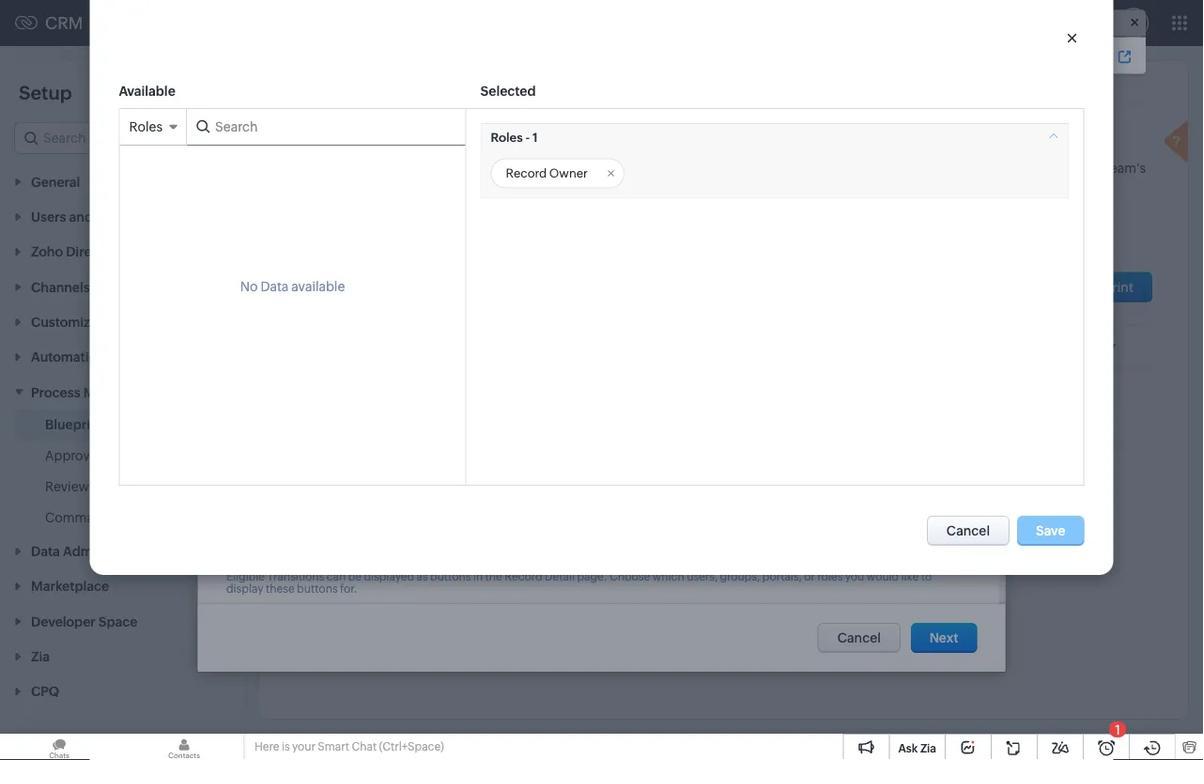 Task type: describe. For each thing, give the bounding box(es) containing it.
blank
[[306, 220, 334, 233]]

commandcenter
[[45, 510, 152, 525]]

home
[[106, 16, 143, 31]]

1 vertical spatial blueprint.
[[559, 220, 611, 233]]

each
[[430, 477, 460, 492]]

you inside eligible transitions can be displayed as buttons in the record detail page. choose which users, groups, portals, or roles you would like to display these buttons for.
[[845, 571, 864, 583]]

0 vertical spatial search text field
[[187, 109, 442, 145]]

data
[[261, 279, 289, 294]]

smart
[[318, 740, 350, 753]]

processes for approval processes
[[103, 448, 164, 463]]

will
[[518, 477, 539, 492]]

your left team's
[[1076, 161, 1103, 176]]

choose inside eligible transitions can be displayed as buttons in the record detail page. choose which users, groups, portals, or roles you would like to display these buttons for.
[[609, 571, 650, 583]]

suited
[[295, 492, 333, 507]]

zia
[[921, 742, 937, 755]]

display
[[226, 583, 263, 596]]

all
[[395, 220, 407, 233]]

sure
[[787, 161, 813, 176]]

the down are
[[423, 226, 443, 241]]

choose for choose field
[[226, 146, 273, 161]]

call
[[409, 492, 430, 507]]

process management region
[[0, 409, 244, 533]]

to inside eligible transitions can be displayed as buttons in the record detail page. choose which users, groups, portals, or roles you would like to display these buttons for.
[[921, 571, 932, 583]]

review
[[45, 479, 89, 494]]

which inside define criteria for which records are associated with this blueprint. leave this field blank if you want all records to be eligible for this blueprint.
[[334, 201, 372, 216]]

create blueprint
[[1033, 280, 1134, 295]]

this right leave
[[259, 220, 278, 233]]

a inside the design and define a process that matches your organizational policy while making sure that your data is streamlined and adhere to your team's work style and method.
[[401, 161, 408, 176]]

setup
[[19, 82, 72, 103]]

blueprint link
[[45, 415, 103, 434]]

1 horizontal spatial of
[[463, 477, 475, 492]]

available
[[291, 279, 345, 294]]

design and define a process that matches your organizational policy while making sure that your data is streamlined and adhere to your team's work style and method.
[[288, 161, 1146, 195]]

home link
[[91, 0, 158, 46]]

design
[[288, 161, 330, 176]]

define
[[359, 161, 398, 176]]

this down with
[[538, 220, 557, 233]]

0 horizontal spatial buttons
[[297, 583, 337, 596]]

detail
[[544, 571, 575, 583]]

groups,
[[720, 571, 760, 583]]

-
[[526, 130, 530, 144]]

sequence
[[279, 477, 339, 492]]

blueprint.
[[612, 226, 672, 241]]

0 vertical spatial record
[[506, 166, 547, 181]]

roles - 1
[[491, 130, 538, 144]]

preceding
[[783, 477, 846, 492]]

these
[[265, 583, 294, 596]]

be inside eligible transitions can be displayed as buttons in the record detail page. choose which users, groups, portals, or roles you would like to display these buttons for.
[[348, 571, 361, 583]]

process
[[31, 385, 80, 400]]

style
[[321, 180, 349, 195]]

adhere
[[1015, 161, 1058, 176]]

2 vertical spatial is
[[282, 740, 290, 753]]

0 vertical spatial records
[[374, 201, 421, 216]]

matches
[[488, 161, 541, 176]]

transitions
[[267, 571, 324, 583]]

the down with
[[526, 226, 546, 241]]

cancel
[[947, 523, 990, 538]]

eligible transitions can be displayed as buttons in the record detail page. choose which users, groups, portals, or roles you would like to display these buttons for.
[[226, 571, 932, 596]]

(ctrl+space)
[[379, 740, 444, 753]]

streamlined
[[914, 161, 987, 176]]

can
[[326, 571, 346, 583]]

eligible
[[480, 220, 519, 233]]

portals,
[[762, 571, 802, 583]]

leave
[[226, 220, 257, 233]]

here
[[255, 740, 280, 753]]

be inside define criteria for which records are associated with this blueprint. leave this field blank if you want all records to be eligible for this blueprint.
[[465, 220, 478, 233]]

for.
[[340, 583, 357, 596]]

completed.
[[885, 477, 956, 492]]

want
[[367, 220, 393, 233]]

draft
[[445, 226, 475, 241]]

to inside the design and define a process that matches your organizational policy while making sure that your data is streamlined and adhere to your team's work style and method.
[[1061, 161, 1073, 176]]

review processes
[[45, 479, 153, 494]]

layout
[[276, 100, 317, 115]]

would
[[866, 571, 899, 583]]

policy
[[663, 161, 701, 176]]

the right moment
[[697, 477, 717, 492]]

0 horizontal spatial for
[[314, 201, 332, 216]]

1 horizontal spatial 1
[[1116, 722, 1121, 737]]

choose layout
[[226, 100, 317, 115]]

which inside eligible transitions can be displayed as buttons in the record detail page. choose which users, groups, portals, or roles you would like to display these buttons for.
[[652, 571, 684, 583]]

it
[[848, 477, 856, 492]]

create for create a sequence of transitions, each of which will be triggered the moment the transition preceding it was completed. this is best suited for building call agent scripts.
[[226, 477, 267, 492]]

or
[[804, 571, 815, 583]]

be inside create a sequence of transitions, each of which will be triggered the moment the transition preceding it was completed. this is best suited for building call agent scripts.
[[541, 477, 557, 492]]

with
[[513, 201, 540, 216]]

method.
[[378, 180, 430, 195]]

create blueprint button
[[1005, 272, 1153, 302]]

approval processes link
[[45, 446, 164, 465]]

choose for choose layout
[[226, 100, 273, 115]]

making
[[739, 161, 784, 176]]

approval processes
[[45, 448, 164, 463]]

zoho
[[1084, 47, 1113, 62]]

here is your smart chat (ctrl+space)
[[255, 740, 444, 753]]

a inside create a sequence of transitions, each of which will be triggered the moment the transition preceding it was completed. this is best suited for building call agent scripts.
[[269, 477, 276, 492]]

was
[[859, 477, 883, 492]]

agent
[[433, 492, 468, 507]]

record inside eligible transitions can be displayed as buttons in the record detail page. choose which users, groups, portals, or roles you would like to display these buttons for.
[[504, 571, 542, 583]]

0 vertical spatial blueprint
[[288, 131, 370, 153]]

ask
[[899, 742, 918, 755]]

review processes link
[[45, 477, 153, 496]]



Task type: locate. For each thing, give the bounding box(es) containing it.
2 vertical spatial choose
[[609, 571, 650, 583]]

roles down available
[[129, 119, 163, 134]]

1 horizontal spatial is
[[282, 740, 290, 753]]

is inside the design and define a process that matches your organizational policy while making sure that your data is streamlined and adhere to your team's work style and method.
[[902, 161, 912, 176]]

0 horizontal spatial of
[[342, 477, 354, 492]]

to inside define criteria for which records are associated with this blueprint. leave this field blank if you want all records to be eligible for this blueprint.
[[451, 220, 462, 233]]

2 horizontal spatial to
[[1061, 161, 1073, 176]]

1
[[533, 130, 538, 144], [1116, 722, 1121, 737]]

navigation
[[259, 61, 1189, 103]]

triggered
[[560, 477, 617, 492]]

cancel button
[[927, 516, 1010, 546]]

None button
[[818, 623, 901, 653], [911, 623, 978, 653], [818, 623, 901, 653], [911, 623, 978, 653]]

which left will
[[478, 477, 515, 492]]

1 horizontal spatial that
[[816, 161, 840, 176]]

roles for roles - 1
[[491, 130, 523, 144]]

1 vertical spatial choose
[[226, 146, 273, 161]]

0 vertical spatial for
[[314, 201, 332, 216]]

of right copy
[[511, 226, 523, 241]]

this
[[543, 201, 565, 216], [259, 220, 278, 233], [538, 220, 557, 233]]

that right sure
[[816, 161, 840, 176]]

blueprint. up published
[[567, 201, 628, 216]]

1 horizontal spatial you
[[845, 571, 864, 583]]

Search text field
[[187, 109, 442, 145], [288, 272, 569, 306]]

0 vertical spatial a
[[401, 161, 408, 176]]

1 vertical spatial records
[[409, 220, 449, 233]]

as
[[416, 571, 428, 583]]

that right 'process'
[[461, 161, 485, 176]]

this
[[226, 492, 251, 507]]

while
[[703, 161, 736, 176]]

0 horizontal spatial 1
[[533, 130, 538, 144]]

1 horizontal spatial buttons
[[430, 571, 471, 583]]

0 horizontal spatial blueprint
[[45, 417, 103, 432]]

0 horizontal spatial you
[[346, 220, 365, 233]]

you
[[346, 220, 365, 233], [845, 571, 864, 583]]

processes up review processes link
[[103, 448, 164, 463]]

1 vertical spatial search text field
[[288, 272, 569, 306]]

organizational
[[574, 161, 661, 176]]

chats image
[[0, 734, 118, 760]]

1 vertical spatial is
[[253, 492, 263, 507]]

and left adhere
[[989, 161, 1013, 176]]

contacts image
[[125, 734, 243, 760]]

Roles field
[[120, 109, 186, 146]]

1 horizontal spatial roles
[[491, 130, 523, 144]]

users,
[[687, 571, 718, 583]]

criteria
[[269, 201, 312, 216]]

1 vertical spatial processes
[[92, 479, 153, 494]]

across
[[1045, 47, 1082, 62]]

1 horizontal spatial which
[[478, 477, 515, 492]]

buttons left the for.
[[297, 583, 337, 596]]

0 vertical spatial which
[[334, 201, 372, 216]]

create inside "button"
[[1033, 280, 1074, 295]]

0 vertical spatial choose
[[226, 100, 273, 115]]

record
[[506, 166, 547, 181], [504, 571, 542, 583]]

1 vertical spatial to
[[451, 220, 462, 233]]

associated
[[445, 201, 511, 216]]

0 horizontal spatial to
[[451, 220, 462, 233]]

process
[[410, 161, 459, 176]]

create inside create a sequence of transitions, each of which will be triggered the moment the transition preceding it was completed. this is best suited for building call agent scripts.
[[226, 477, 267, 492]]

you right roles
[[845, 571, 864, 583]]

buttons
[[430, 571, 471, 583], [297, 583, 337, 596]]

process management
[[31, 385, 167, 400]]

crm
[[45, 13, 83, 33]]

0 vertical spatial is
[[902, 161, 912, 176]]

and up style
[[333, 161, 356, 176]]

approval
[[45, 448, 100, 463]]

0 vertical spatial you
[[346, 220, 365, 233]]

1 vertical spatial create
[[226, 477, 267, 492]]

1 vertical spatial be
[[541, 477, 557, 492]]

team's
[[1106, 161, 1146, 176]]

blueprint inside create blueprint "button"
[[1077, 280, 1134, 295]]

process management button
[[0, 374, 244, 409]]

work
[[288, 180, 318, 195]]

choose field
[[226, 146, 303, 161]]

be down associated
[[465, 220, 478, 233]]

be
[[465, 220, 478, 233], [541, 477, 557, 492], [348, 571, 361, 583]]

search across zoho link
[[1000, 45, 1135, 64]]

is right here
[[282, 740, 290, 753]]

record left detail
[[504, 571, 542, 583]]

which inside create a sequence of transitions, each of which will be triggered the moment the transition preceding it was completed. this is best suited for building call agent scripts.
[[478, 477, 515, 492]]

in
[[473, 571, 483, 583]]

field
[[276, 146, 303, 161], [280, 220, 303, 233]]

copy
[[478, 226, 508, 241]]

1 vertical spatial field
[[280, 220, 303, 233]]

1 vertical spatial a
[[269, 477, 276, 492]]

0 horizontal spatial create
[[226, 477, 267, 492]]

roles left -
[[491, 130, 523, 144]]

0 horizontal spatial roles
[[129, 119, 163, 134]]

like
[[901, 571, 919, 583]]

1 vertical spatial blueprint
[[1077, 280, 1134, 295]]

1 vertical spatial for
[[521, 220, 536, 233]]

to right like
[[921, 571, 932, 583]]

buttons left 'in'
[[430, 571, 471, 583]]

0 vertical spatial create
[[1033, 280, 1074, 295]]

chat
[[352, 740, 377, 753]]

the left moment
[[619, 477, 639, 492]]

choose down the choose layout
[[226, 146, 273, 161]]

1 horizontal spatial to
[[921, 571, 932, 583]]

denotes
[[370, 226, 420, 241]]

your left data
[[842, 161, 870, 176]]

1 vertical spatial you
[[845, 571, 864, 583]]

crm link
[[15, 13, 83, 33]]

0 horizontal spatial a
[[269, 477, 276, 492]]

0 horizontal spatial that
[[461, 161, 485, 176]]

your left the smart
[[292, 740, 316, 753]]

1 horizontal spatial a
[[401, 161, 408, 176]]

of left building
[[342, 477, 354, 492]]

are
[[423, 201, 442, 216]]

a up method.
[[401, 161, 408, 176]]

1 horizontal spatial create
[[1033, 280, 1074, 295]]

2 that from the left
[[816, 161, 840, 176]]

None text field
[[520, 250, 836, 280], [520, 314, 804, 341], [520, 250, 836, 280], [520, 314, 804, 341]]

to right adhere
[[1061, 161, 1073, 176]]

scripts.
[[471, 492, 516, 507]]

choose left layout
[[226, 100, 273, 115]]

1 vertical spatial record
[[504, 571, 542, 583]]

records down are
[[409, 220, 449, 233]]

search text field up design on the top left
[[187, 109, 442, 145]]

is inside create a sequence of transitions, each of which will be triggered the moment the transition preceding it was completed. this is best suited for building call agent scripts.
[[253, 492, 263, 507]]

if
[[337, 220, 343, 233]]

blueprint inside the process management region
[[45, 417, 103, 432]]

field inside define criteria for which records are associated with this blueprint. leave this field blank if you want all records to be eligible for this blueprint.
[[280, 220, 303, 233]]

transition
[[720, 477, 780, 492]]

for right suited
[[335, 492, 353, 507]]

for inside create a sequence of transitions, each of which will be triggered the moment the transition preceding it was completed. this is best suited for building call agent scripts.
[[335, 492, 353, 507]]

is right data
[[902, 161, 912, 176]]

record up with
[[506, 166, 547, 181]]

0 vertical spatial processes
[[103, 448, 164, 463]]

choose right page.
[[609, 571, 650, 583]]

2 vertical spatial to
[[921, 571, 932, 583]]

you right if
[[346, 220, 365, 233]]

no data available
[[240, 279, 345, 294]]

to
[[1061, 161, 1073, 176], [451, 220, 462, 233], [921, 571, 932, 583]]

2 vertical spatial for
[[335, 492, 353, 507]]

selected
[[481, 84, 536, 99]]

be right will
[[541, 477, 557, 492]]

displayed
[[364, 571, 414, 583]]

1 horizontal spatial be
[[465, 220, 478, 233]]

page.
[[577, 571, 607, 583]]

2 horizontal spatial be
[[541, 477, 557, 492]]

a left sequence
[[269, 477, 276, 492]]

data
[[872, 161, 900, 176]]

the inside eligible transitions can be displayed as buttons in the record detail page. choose which users, groups, portals, or roles you would like to display these buttons for.
[[485, 571, 502, 583]]

choose
[[226, 100, 273, 115], [226, 146, 273, 161], [609, 571, 650, 583]]

blueprint.
[[567, 201, 628, 216], [559, 220, 611, 233]]

search text field down draft
[[288, 272, 569, 306]]

which
[[334, 201, 372, 216], [478, 477, 515, 492], [652, 571, 684, 583]]

search across zoho
[[1003, 47, 1113, 62]]

best
[[266, 492, 292, 507]]

which left users,
[[652, 571, 684, 583]]

search
[[1003, 47, 1043, 62]]

0 vertical spatial field
[[276, 146, 303, 161]]

building
[[355, 492, 406, 507]]

be right can in the left bottom of the page
[[348, 571, 361, 583]]

processes down approval processes
[[92, 479, 153, 494]]

records up all
[[374, 201, 421, 216]]

denotes the draft copy of the published blueprint.
[[370, 226, 672, 241]]

processes for review processes
[[92, 479, 153, 494]]

1 vertical spatial 1
[[1116, 722, 1121, 737]]

0 vertical spatial to
[[1061, 161, 1073, 176]]

2 horizontal spatial is
[[902, 161, 912, 176]]

1 vertical spatial which
[[478, 477, 515, 492]]

define criteria for which records are associated with this blueprint. leave this field blank if you want all records to be eligible for this blueprint.
[[226, 201, 628, 233]]

2 vertical spatial blueprint
[[45, 417, 103, 432]]

you inside define criteria for which records are associated with this blueprint. leave this field blank if you want all records to be eligible for this blueprint.
[[346, 220, 365, 233]]

create for create blueprint
[[1033, 280, 1074, 295]]

this right with
[[543, 201, 565, 216]]

2 horizontal spatial which
[[652, 571, 684, 583]]

0 vertical spatial blueprint.
[[567, 201, 628, 216]]

2 vertical spatial be
[[348, 571, 361, 583]]

eligible
[[226, 571, 265, 583]]

2 horizontal spatial of
[[511, 226, 523, 241]]

0 horizontal spatial be
[[348, 571, 361, 583]]

1 horizontal spatial for
[[335, 492, 353, 507]]

record owner
[[506, 166, 588, 181]]

published
[[549, 226, 609, 241]]

0 vertical spatial be
[[465, 220, 478, 233]]

1 that from the left
[[461, 161, 485, 176]]

1 horizontal spatial blueprint
[[288, 131, 370, 153]]

and down "define"
[[352, 180, 375, 195]]

is
[[902, 161, 912, 176], [253, 492, 263, 507], [282, 740, 290, 753]]

owner
[[550, 166, 588, 181]]

roles for roles
[[129, 119, 163, 134]]

your right "matches"
[[544, 161, 571, 176]]

field down criteria
[[280, 220, 303, 233]]

moment
[[642, 477, 694, 492]]

field up work
[[276, 146, 303, 161]]

roles
[[129, 119, 163, 134], [491, 130, 523, 144]]

blueprint. down owner
[[559, 220, 611, 233]]

0 horizontal spatial is
[[253, 492, 263, 507]]

roles inside field
[[129, 119, 163, 134]]

to down associated
[[451, 220, 462, 233]]

0 horizontal spatial which
[[334, 201, 372, 216]]

the right 'in'
[[485, 571, 502, 583]]

2 horizontal spatial blueprint
[[1077, 280, 1134, 295]]

of right each
[[463, 477, 475, 492]]

0 vertical spatial 1
[[533, 130, 538, 144]]

for up "blank"
[[314, 201, 332, 216]]

roles
[[817, 571, 843, 583]]

for down with
[[521, 220, 536, 233]]

2 horizontal spatial for
[[521, 220, 536, 233]]

of
[[511, 226, 523, 241], [342, 477, 354, 492], [463, 477, 475, 492]]

which up if
[[334, 201, 372, 216]]

is right this at the bottom
[[253, 492, 263, 507]]

2 vertical spatial which
[[652, 571, 684, 583]]



Task type: vqa. For each thing, say whether or not it's contained in the screenshot.
WHICH in the DEFINE CRITERIA FOR WHICH RECORDS ARE ASSOCIATED WITH THIS BLUEPRINT. LEAVE THIS FIELD BLANK IF YOU WANT ALL RECORDS TO BE ELIGIBLE FOR THIS BLUEPRINT.
yes



